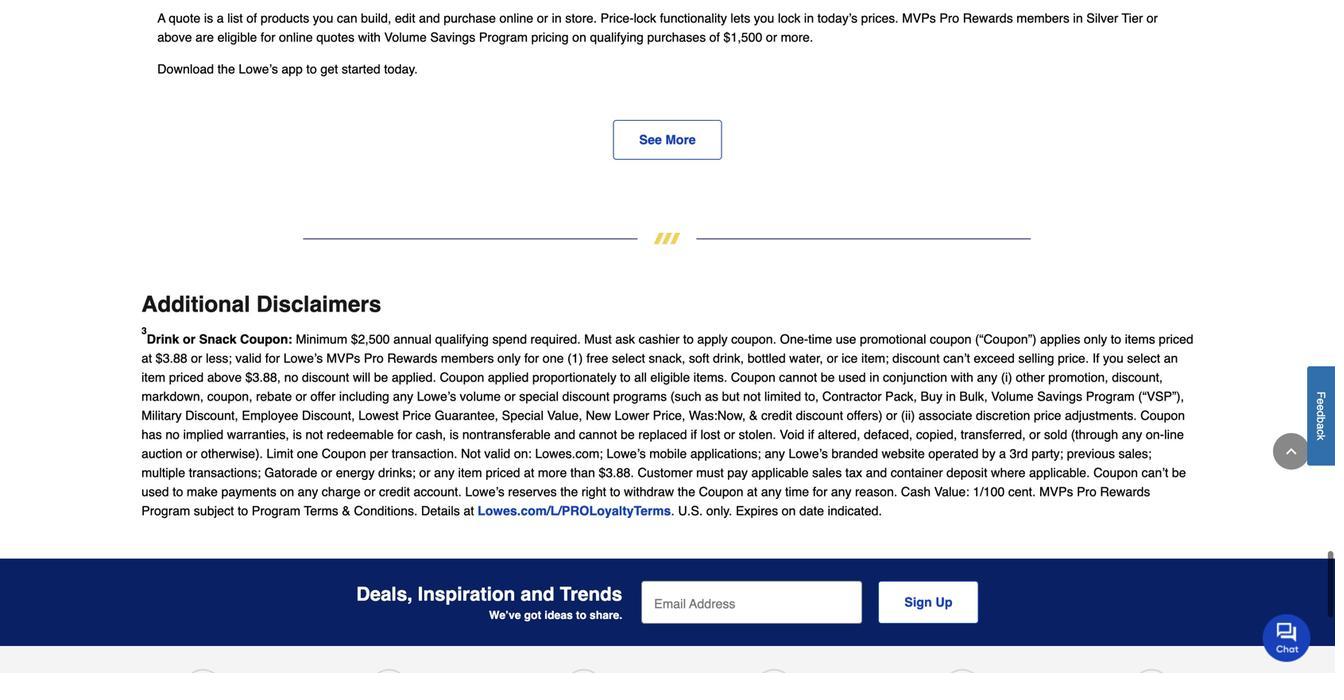 Task type: locate. For each thing, give the bounding box(es) containing it.
2 horizontal spatial priced
[[1159, 332, 1194, 347]]

container
[[891, 466, 943, 480]]

credit down drinks;
[[379, 485, 410, 499]]

lowest
[[359, 408, 399, 423]]

altered,
[[818, 427, 861, 442]]

or right tier in the right of the page
[[1147, 11, 1158, 25]]

0 horizontal spatial is
[[204, 11, 213, 25]]

replaced
[[639, 427, 687, 442]]

free
[[587, 351, 609, 366]]

any down applied.
[[393, 389, 414, 404]]

u.s.
[[678, 504, 703, 518]]

additional
[[142, 292, 250, 317]]

eligible down snack,
[[651, 370, 690, 385]]

0 horizontal spatial can't
[[944, 351, 971, 366]]

1 horizontal spatial members
[[1017, 11, 1070, 25]]

program down purchase
[[479, 30, 528, 44]]

1 horizontal spatial online
[[500, 11, 534, 25]]

if
[[1093, 351, 1100, 366]]

item down "not"
[[458, 466, 482, 480]]

will
[[353, 370, 371, 385]]

0 horizontal spatial volume
[[384, 30, 427, 44]]

volume down (i) at right bottom
[[992, 389, 1034, 404]]

page divider image
[[142, 233, 1194, 244]]

with down "build,"
[[358, 30, 381, 44]]

a right by on the right of page
[[1000, 446, 1007, 461]]

sign
[[905, 595, 933, 610]]

right
[[582, 485, 607, 499]]

applications;
[[691, 446, 761, 461]]

0 vertical spatial volume
[[384, 30, 427, 44]]

valid up "$3.88,"
[[236, 351, 262, 366]]

1 vertical spatial members
[[441, 351, 494, 366]]

lowe's app image
[[1132, 670, 1172, 673]]

no right has
[[166, 427, 180, 442]]

qualifying left spend at the left
[[435, 332, 489, 347]]

0 vertical spatial pro
[[940, 11, 960, 25]]

pricing
[[532, 30, 569, 44]]

you right lets
[[754, 11, 775, 25]]

in right buy
[[947, 389, 956, 404]]

programs
[[613, 389, 667, 404]]

0 horizontal spatial &
[[342, 504, 351, 518]]

applied.
[[392, 370, 436, 385]]

can't down coupon
[[944, 351, 971, 366]]

order status image
[[369, 670, 409, 673]]

auction
[[142, 446, 183, 461]]

a up k
[[1316, 423, 1328, 430]]

0 horizontal spatial with
[[358, 30, 381, 44]]

you up quotes
[[313, 11, 334, 25]]

0 horizontal spatial valid
[[236, 351, 262, 366]]

or inside "3 drink or snack coupon:"
[[183, 332, 196, 347]]

0 vertical spatial members
[[1017, 11, 1070, 25]]

0 vertical spatial item
[[142, 370, 166, 385]]

to,
[[805, 389, 819, 404]]

0 horizontal spatial lock
[[634, 11, 657, 25]]

bottled
[[748, 351, 786, 366]]

2 horizontal spatial pro
[[1077, 485, 1097, 499]]

to right ideas
[[576, 609, 587, 622]]

credit down limited
[[762, 408, 793, 423]]

any up applicable
[[765, 446, 786, 461]]

1 horizontal spatial with
[[951, 370, 974, 385]]

lock up 'purchases'
[[634, 11, 657, 25]]

0 vertical spatial eligible
[[218, 30, 257, 44]]

quote
[[169, 11, 201, 25]]

and inside a quote is a list of products you can build, edit and purchase online or in store. price-lock functionality lets you lock in today's prices. mvps pro rewards members in silver tier or above are eligible for online quotes with volume savings program pricing on qualifying purchases of $1,500 or more.
[[419, 11, 440, 25]]

eligible inside minimum $2,500 annual qualifying spend required. must ask cashier to apply coupon. one-time use promotional coupon ("coupon") applies only to items priced at $3.88 or less; valid for lowe's mvps pro rewards members only for one (1) free select snack, soft drink, bottled water, or ice item; discount can't exceed selling price. if you select an item priced above $3.88, no discount will be applied. coupon applied proportionately to all eligible items. coupon cannot be used in conjunction with any (i) other promotion, discount, markdown, coupon, rebate or offer including any lowe's volume or special discount programs (such as but not limited to, contractor pack, buy in bulk, volume savings program ("vsp"), military discount, employee discount, lowest price guarantee, special value, new lower price, was:now, & credit discount offers) or (ii) associate discretion price adjustments. coupon has no implied warranties, is not redeemable for cash, is nontransferable and cannot be replaced if lost or stolen. void if altered, defaced, copied, transferred, or sold (through any on-line auction or otherwise). limit one coupon per transaction. not valid on: lowes.com; lowe's mobile applications; any lowe's branded website operated by a 3rd party; previous sales; multiple transactions; gatorade or energy drinks; or any item priced at more than $3.88. customer must pay applicable sales tax and container deposit where applicable. coupon can't be used to make payments on any charge or credit account. lowe's reserves the right to withdraw the coupon at any time for any reason. cash value: 1/100 cent. mvps pro rewards program subject to program terms & conditions. details at
[[651, 370, 690, 385]]

to left get
[[306, 61, 317, 76]]

1 horizontal spatial one
[[543, 351, 564, 366]]

1 horizontal spatial of
[[710, 30, 720, 44]]

pack,
[[886, 389, 918, 404]]

can't
[[944, 351, 971, 366], [1142, 466, 1169, 480]]

lowe's down "minimum" at the left of page
[[284, 351, 323, 366]]

1 vertical spatial qualifying
[[435, 332, 489, 347]]

functionality
[[660, 11, 727, 25]]

volume down edit in the top of the page
[[384, 30, 427, 44]]

1 horizontal spatial can't
[[1142, 466, 1169, 480]]

1 horizontal spatial cannot
[[779, 370, 818, 385]]

lowe's up price
[[417, 389, 456, 404]]

pro down $2,500
[[364, 351, 384, 366]]

to left items
[[1111, 332, 1122, 347]]

0 vertical spatial on
[[573, 30, 587, 44]]

1 vertical spatial a
[[1316, 423, 1328, 430]]

cash
[[902, 485, 931, 499]]

0 horizontal spatial discount,
[[185, 408, 238, 423]]

2 discount, from the left
[[302, 408, 355, 423]]

less;
[[206, 351, 232, 366]]

1 vertical spatial with
[[951, 370, 974, 385]]

members inside minimum $2,500 annual qualifying spend required. must ask cashier to apply coupon. one-time use promotional coupon ("coupon") applies only to items priced at $3.88 or less; valid for lowe's mvps pro rewards members only for one (1) free select snack, soft drink, bottled water, or ice item; discount can't exceed selling price. if you select an item priced above $3.88, no discount will be applied. coupon applied proportionately to all eligible items. coupon cannot be used in conjunction with any (i) other promotion, discount, markdown, coupon, rebate or offer including any lowe's volume or special discount programs (such as but not limited to, contractor pack, buy in bulk, volume savings program ("vsp"), military discount, employee discount, lowest price guarantee, special value, new lower price, was:now, & credit discount offers) or (ii) associate discretion price adjustments. coupon has no implied warranties, is not redeemable for cash, is nontransferable and cannot be replaced if lost or stolen. void if altered, defaced, copied, transferred, or sold (through any on-line auction or otherwise). limit one coupon per transaction. not valid on: lowes.com; lowe's mobile applications; any lowe's branded website operated by a 3rd party; previous sales; multiple transactions; gatorade or energy drinks; or any item priced at more than $3.88. customer must pay applicable sales tax and container deposit where applicable. coupon can't be used to make payments on any charge or credit account. lowe's reserves the right to withdraw the coupon at any time for any reason. cash value: 1/100 cent. mvps pro rewards program subject to program terms & conditions. details at
[[441, 351, 494, 366]]

the up lowes.com/l/proloyaltyterms link
[[561, 485, 578, 499]]

you inside minimum $2,500 annual qualifying spend required. must ask cashier to apply coupon. one-time use promotional coupon ("coupon") applies only to items priced at $3.88 or less; valid for lowe's mvps pro rewards members only for one (1) free select snack, soft drink, bottled water, or ice item; discount can't exceed selling price. if you select an item priced above $3.88, no discount will be applied. coupon applied proportionately to all eligible items. coupon cannot be used in conjunction with any (i) other promotion, discount, markdown, coupon, rebate or offer including any lowe's volume or special discount programs (such as but not limited to, contractor pack, buy in bulk, volume savings program ("vsp"), military discount, employee discount, lowest price guarantee, special value, new lower price, was:now, & credit discount offers) or (ii) associate discretion price adjustments. coupon has no implied warranties, is not redeemable for cash, is nontransferable and cannot be replaced if lost or stolen. void if altered, defaced, copied, transferred, or sold (through any on-line auction or otherwise). limit one coupon per transaction. not valid on: lowes.com; lowe's mobile applications; any lowe's branded website operated by a 3rd party; previous sales; multiple transactions; gatorade or energy drinks; or any item priced at more than $3.88. customer must pay applicable sales tax and container deposit where applicable. coupon can't be used to make payments on any charge or credit account. lowe's reserves the right to withdraw the coupon at any time for any reason. cash value: 1/100 cent. mvps pro rewards program subject to program terms & conditions. details at
[[1104, 351, 1124, 366]]

installation services image
[[943, 670, 983, 673]]

with up bulk,
[[951, 370, 974, 385]]

defaced,
[[864, 427, 913, 442]]

the right download
[[218, 61, 235, 76]]

1 horizontal spatial item
[[458, 466, 482, 480]]

guarantee,
[[435, 408, 499, 423]]

0 horizontal spatial the
[[218, 61, 235, 76]]

online up pricing
[[500, 11, 534, 25]]

.
[[671, 504, 675, 518]]

select down items
[[1128, 351, 1161, 366]]

app
[[282, 61, 303, 76]]

0 horizontal spatial used
[[142, 485, 169, 499]]

must
[[697, 466, 724, 480]]

item down $3.88
[[142, 370, 166, 385]]

0 vertical spatial credit
[[762, 408, 793, 423]]

cash,
[[416, 427, 446, 442]]

1 horizontal spatial you
[[754, 11, 775, 25]]

scroll to top element
[[1274, 433, 1310, 470]]

1 vertical spatial can't
[[1142, 466, 1169, 480]]

1 vertical spatial online
[[279, 30, 313, 44]]

0 horizontal spatial mvps
[[327, 351, 361, 366]]

0 vertical spatial only
[[1084, 332, 1108, 347]]

be down the line
[[1173, 466, 1187, 480]]

& up stolen.
[[750, 408, 758, 423]]

be
[[374, 370, 388, 385], [821, 370, 835, 385], [621, 427, 635, 442], [1173, 466, 1187, 480]]

1 horizontal spatial above
[[207, 370, 242, 385]]

online
[[500, 11, 534, 25], [279, 30, 313, 44]]

1 horizontal spatial priced
[[486, 466, 521, 480]]

1 horizontal spatial rewards
[[963, 11, 1014, 25]]

proportionately
[[533, 370, 617, 385]]

2 horizontal spatial you
[[1104, 351, 1124, 366]]

1 horizontal spatial only
[[1084, 332, 1108, 347]]

is
[[204, 11, 213, 25], [293, 427, 302, 442], [450, 427, 459, 442]]

1 horizontal spatial if
[[808, 427, 815, 442]]

1 horizontal spatial eligible
[[651, 370, 690, 385]]

is up limit
[[293, 427, 302, 442]]

if left lost
[[691, 427, 697, 442]]

or left the offer
[[296, 389, 307, 404]]

2 vertical spatial rewards
[[1101, 485, 1151, 499]]

applicable
[[752, 466, 809, 480]]

deals,
[[357, 584, 413, 606]]

on down store.
[[573, 30, 587, 44]]

1 horizontal spatial valid
[[485, 446, 511, 461]]

or right lost
[[724, 427, 736, 442]]

0 vertical spatial used
[[839, 370, 866, 385]]

lowe's up $3.88.
[[607, 446, 646, 461]]

applied
[[488, 370, 529, 385]]

rewards
[[963, 11, 1014, 25], [387, 351, 438, 366], [1101, 485, 1151, 499]]

a inside button
[[1316, 423, 1328, 430]]

is up are
[[204, 11, 213, 25]]

but
[[722, 389, 740, 404]]

1 vertical spatial no
[[166, 427, 180, 442]]

any down "tax"
[[831, 485, 852, 499]]

above up coupon,
[[207, 370, 242, 385]]

online down products
[[279, 30, 313, 44]]

time
[[809, 332, 833, 347], [786, 485, 810, 499]]

where
[[992, 466, 1026, 480]]

with inside a quote is a list of products you can build, edit and purchase online or in store. price-lock functionality lets you lock in today's prices. mvps pro rewards members in silver tier or above are eligible for online quotes with volume savings program pricing on qualifying purchases of $1,500 or more.
[[358, 30, 381, 44]]

and right edit in the top of the page
[[419, 11, 440, 25]]

1 horizontal spatial discount,
[[302, 408, 355, 423]]

2 lock from the left
[[778, 11, 801, 25]]

1 vertical spatial only
[[498, 351, 521, 366]]

2 vertical spatial pro
[[1077, 485, 1097, 499]]

0 vertical spatial &
[[750, 408, 758, 423]]

0 vertical spatial no
[[284, 370, 299, 385]]

mvps
[[903, 11, 936, 25], [327, 351, 361, 366], [1040, 485, 1074, 499]]

at right details
[[464, 504, 474, 518]]

2 vertical spatial mvps
[[1040, 485, 1074, 499]]

for down the coupon:
[[265, 351, 280, 366]]

are
[[196, 30, 214, 44]]

1 horizontal spatial on
[[573, 30, 587, 44]]

offers)
[[847, 408, 883, 423]]

1 horizontal spatial pro
[[940, 11, 960, 25]]

only
[[1084, 332, 1108, 347], [498, 351, 521, 366]]

or up charge
[[321, 466, 332, 480]]

1 vertical spatial above
[[207, 370, 242, 385]]

terms
[[304, 504, 339, 518]]

1 horizontal spatial mvps
[[903, 11, 936, 25]]

minimum $2,500 annual qualifying spend required. must ask cashier to apply coupon. one-time use promotional coupon ("coupon") applies only to items priced at $3.88 or less; valid for lowe's mvps pro rewards members only for one (1) free select snack, soft drink, bottled water, or ice item; discount can't exceed selling price. if you select an item priced above $3.88, no discount will be applied. coupon applied proportionately to all eligible items. coupon cannot be used in conjunction with any (i) other promotion, discount, markdown, coupon, rebate or offer including any lowe's volume or special discount programs (such as but not limited to, contractor pack, buy in bulk, volume savings program ("vsp"), military discount, employee discount, lowest price guarantee, special value, new lower price, was:now, & credit discount offers) or (ii) associate discretion price adjustments. coupon has no implied warranties, is not redeemable for cash, is nontransferable and cannot be replaced if lost or stolen. void if altered, defaced, copied, transferred, or sold (through any on-line auction or otherwise). limit one coupon per transaction. not valid on: lowes.com; lowe's mobile applications; any lowe's branded website operated by a 3rd party; previous sales; multiple transactions; gatorade or energy drinks; or any item priced at more than $3.88. customer must pay applicable sales tax and container deposit where applicable. coupon can't be used to make payments on any charge or credit account. lowe's reserves the right to withdraw the coupon at any time for any reason. cash value: 1/100 cent. mvps pro rewards program subject to program terms & conditions. details at
[[142, 332, 1194, 518]]

0 vertical spatial with
[[358, 30, 381, 44]]

0 horizontal spatial members
[[441, 351, 494, 366]]

priced
[[1159, 332, 1194, 347], [169, 370, 204, 385], [486, 466, 521, 480]]

on
[[573, 30, 587, 44], [280, 485, 294, 499], [782, 504, 796, 518]]

$3.88,
[[245, 370, 281, 385]]

tier
[[1122, 11, 1144, 25]]

date
[[800, 504, 825, 518]]

only down spend at the left
[[498, 351, 521, 366]]

void
[[780, 427, 805, 442]]

not
[[744, 389, 761, 404], [306, 427, 323, 442]]

1 vertical spatial priced
[[169, 370, 204, 385]]

program
[[479, 30, 528, 44], [1087, 389, 1135, 404], [142, 504, 190, 518], [252, 504, 301, 518]]

0 vertical spatial mvps
[[903, 11, 936, 25]]

is down guarantee,
[[450, 427, 459, 442]]

mobile
[[650, 446, 687, 461]]

sign up button
[[879, 581, 979, 624]]

for
[[261, 30, 276, 44], [265, 351, 280, 366], [525, 351, 539, 366], [398, 427, 412, 442], [813, 485, 828, 499]]

volume
[[384, 30, 427, 44], [992, 389, 1034, 404]]

lowe's down "not"
[[465, 485, 505, 499]]

program down multiple
[[142, 504, 190, 518]]

see
[[640, 132, 662, 147]]

on left the date
[[782, 504, 796, 518]]

priced up markdown,
[[169, 370, 204, 385]]

new
[[586, 408, 612, 423]]

1 horizontal spatial select
[[1128, 351, 1161, 366]]

only up 'if'
[[1084, 332, 1108, 347]]

(such
[[671, 389, 702, 404]]

credit
[[762, 408, 793, 423], [379, 485, 410, 499]]

be down water,
[[821, 370, 835, 385]]

1 horizontal spatial is
[[293, 427, 302, 442]]

started
[[342, 61, 381, 76]]

in up pricing
[[552, 11, 562, 25]]

lower
[[615, 408, 650, 423]]

0 horizontal spatial online
[[279, 30, 313, 44]]

1/100
[[973, 485, 1005, 499]]

cannot down new
[[579, 427, 617, 442]]

if right void
[[808, 427, 815, 442]]

lock
[[634, 11, 657, 25], [778, 11, 801, 25]]

0 horizontal spatial select
[[612, 351, 645, 366]]

coupon down bottled
[[731, 370, 776, 385]]

0 horizontal spatial savings
[[430, 30, 476, 44]]

0 vertical spatial time
[[809, 332, 833, 347]]

website
[[882, 446, 925, 461]]

and up got
[[521, 584, 555, 606]]

0 vertical spatial of
[[247, 11, 257, 25]]

one-
[[780, 332, 809, 347]]

special
[[519, 389, 559, 404]]

contact us & faq image
[[183, 670, 223, 673]]

time up water,
[[809, 332, 833, 347]]

promotional
[[860, 332, 927, 347]]

1 vertical spatial rewards
[[387, 351, 438, 366]]

members
[[1017, 11, 1070, 25], [441, 351, 494, 366]]

or left less;
[[191, 351, 202, 366]]

discount up the offer
[[302, 370, 349, 385]]

pro down the applicable.
[[1077, 485, 1097, 499]]

any left (i) at right bottom
[[977, 370, 998, 385]]

coupon,
[[207, 389, 253, 404]]

valid down 'nontransferable'
[[485, 446, 511, 461]]

2 horizontal spatial a
[[1316, 423, 1328, 430]]

download
[[157, 61, 214, 76]]

0 vertical spatial a
[[217, 11, 224, 25]]

1 horizontal spatial qualifying
[[590, 30, 644, 44]]

0 horizontal spatial no
[[166, 427, 180, 442]]

cannot down water,
[[779, 370, 818, 385]]

1 vertical spatial credit
[[379, 485, 410, 499]]

1 horizontal spatial savings
[[1038, 389, 1083, 404]]

warranties,
[[227, 427, 289, 442]]

use
[[836, 332, 857, 347]]

2 horizontal spatial rewards
[[1101, 485, 1151, 499]]

transferred,
[[961, 427, 1026, 442]]

2 if from the left
[[808, 427, 815, 442]]

build,
[[361, 11, 392, 25]]

or up $3.88
[[183, 332, 196, 347]]

exceed
[[974, 351, 1015, 366]]

quotes
[[317, 30, 355, 44]]

0 vertical spatial rewards
[[963, 11, 1014, 25]]

lowe's
[[239, 61, 278, 76], [284, 351, 323, 366], [417, 389, 456, 404], [607, 446, 646, 461], [789, 446, 828, 461], [465, 485, 505, 499]]

not down the offer
[[306, 427, 323, 442]]

0 vertical spatial savings
[[430, 30, 476, 44]]

above inside minimum $2,500 annual qualifying spend required. must ask cashier to apply coupon. one-time use promotional coupon ("coupon") applies only to items priced at $3.88 or less; valid for lowe's mvps pro rewards members only for one (1) free select snack, soft drink, bottled water, or ice item; discount can't exceed selling price. if you select an item priced above $3.88, no discount will be applied. coupon applied proportionately to all eligible items. coupon cannot be used in conjunction with any (i) other promotion, discount, markdown, coupon, rebate or offer including any lowe's volume or special discount programs (such as but not limited to, contractor pack, buy in bulk, volume savings program ("vsp"), military discount, employee discount, lowest price guarantee, special value, new lower price, was:now, & credit discount offers) or (ii) associate discretion price adjustments. coupon has no implied warranties, is not redeemable for cash, is nontransferable and cannot be replaced if lost or stolen. void if altered, defaced, copied, transferred, or sold (through any on-line auction or otherwise). limit one coupon per transaction. not valid on: lowes.com; lowe's mobile applications; any lowe's branded website operated by a 3rd party; previous sales; multiple transactions; gatorade or energy drinks; or any item priced at more than $3.88. customer must pay applicable sales tax and container deposit where applicable. coupon can't be used to make payments on any charge or credit account. lowe's reserves the right to withdraw the coupon at any time for any reason. cash value: 1/100 cent. mvps pro rewards program subject to program terms & conditions. details at
[[207, 370, 242, 385]]

to inside deals, inspiration and trends we've got ideas to share.
[[576, 609, 587, 622]]

program up adjustments.
[[1087, 389, 1135, 404]]

discount, up implied
[[185, 408, 238, 423]]

one down required.
[[543, 351, 564, 366]]

above down quote
[[157, 30, 192, 44]]

priced up an
[[1159, 332, 1194, 347]]

2 horizontal spatial mvps
[[1040, 485, 1074, 499]]

members inside a quote is a list of products you can build, edit and purchase online or in store. price-lock functionality lets you lock in today's prices. mvps pro rewards members in silver tier or above are eligible for online quotes with volume savings program pricing on qualifying purchases of $1,500 or more.
[[1017, 11, 1070, 25]]

e up the b
[[1316, 405, 1328, 411]]

be right the will
[[374, 370, 388, 385]]

used up contractor
[[839, 370, 866, 385]]

0 vertical spatial above
[[157, 30, 192, 44]]

2 vertical spatial on
[[782, 504, 796, 518]]

a inside a quote is a list of products you can build, edit and purchase online or in store. price-lock functionality lets you lock in today's prices. mvps pro rewards members in silver tier or above are eligible for online quotes with volume savings program pricing on qualifying purchases of $1,500 or more.
[[217, 11, 224, 25]]

1 vertical spatial cannot
[[579, 427, 617, 442]]

0 horizontal spatial you
[[313, 11, 334, 25]]

and inside deals, inspiration and trends we've got ideas to share.
[[521, 584, 555, 606]]

2 vertical spatial a
[[1000, 446, 1007, 461]]

of
[[247, 11, 257, 25], [710, 30, 720, 44]]



Task type: vqa. For each thing, say whether or not it's contained in the screenshot.
Compare
no



Task type: describe. For each thing, give the bounding box(es) containing it.
above inside a quote is a list of products you can build, edit and purchase online or in store. price-lock functionality lets you lock in today's prices. mvps pro rewards members in silver tier or above are eligible for online quotes with volume savings program pricing on qualifying purchases of $1,500 or more.
[[157, 30, 192, 44]]

with inside minimum $2,500 annual qualifying spend required. must ask cashier to apply coupon. one-time use promotional coupon ("coupon") applies only to items priced at $3.88 or less; valid for lowe's mvps pro rewards members only for one (1) free select snack, soft drink, bottled water, or ice item; discount can't exceed selling price. if you select an item priced above $3.88, no discount will be applied. coupon applied proportionately to all eligible items. coupon cannot be used in conjunction with any (i) other promotion, discount, markdown, coupon, rebate or offer including any lowe's volume or special discount programs (such as but not limited to, contractor pack, buy in bulk, volume savings program ("vsp"), military discount, employee discount, lowest price guarantee, special value, new lower price, was:now, & credit discount offers) or (ii) associate discretion price adjustments. coupon has no implied warranties, is not redeemable for cash, is nontransferable and cannot be replaced if lost or stolen. void if altered, defaced, copied, transferred, or sold (through any on-line auction or otherwise). limit one coupon per transaction. not valid on: lowes.com; lowe's mobile applications; any lowe's branded website operated by a 3rd party; previous sales; multiple transactions; gatorade or energy drinks; or any item priced at more than $3.88. customer must pay applicable sales tax and container deposit where applicable. coupon can't be used to make payments on any charge or credit account. lowe's reserves the right to withdraw the coupon at any time for any reason. cash value: 1/100 cent. mvps pro rewards program subject to program terms & conditions. details at
[[951, 370, 974, 385]]

trends
[[560, 584, 623, 606]]

1 discount, from the left
[[185, 408, 238, 423]]

get
[[321, 61, 338, 76]]

more
[[666, 132, 696, 147]]

cashier
[[639, 332, 680, 347]]

or left sold
[[1030, 427, 1041, 442]]

0 horizontal spatial one
[[297, 446, 318, 461]]

at up reserves
[[524, 466, 535, 480]]

gift cards image
[[754, 670, 794, 673]]

see more
[[640, 132, 696, 147]]

lowe's left app
[[239, 61, 278, 76]]

2 horizontal spatial on
[[782, 504, 796, 518]]

1 vertical spatial valid
[[485, 446, 511, 461]]

spend
[[493, 332, 527, 347]]

account.
[[414, 485, 462, 499]]

1 if from the left
[[691, 427, 697, 442]]

coupon down sales;
[[1094, 466, 1139, 480]]

3 drink or snack coupon:
[[142, 326, 292, 347]]

coupon up volume
[[440, 370, 485, 385]]

$3.88
[[156, 351, 188, 366]]

ideas
[[545, 609, 573, 622]]

silver
[[1087, 11, 1119, 25]]

any up account.
[[434, 466, 455, 480]]

2 e from the top
[[1316, 405, 1328, 411]]

or left ice
[[827, 351, 839, 366]]

d
[[1316, 411, 1328, 417]]

in down item; on the right bottom of the page
[[870, 370, 880, 385]]

a inside minimum $2,500 annual qualifying spend required. must ask cashier to apply coupon. one-time use promotional coupon ("coupon") applies only to items priced at $3.88 or less; valid for lowe's mvps pro rewards members only for one (1) free select snack, soft drink, bottled water, or ice item; discount can't exceed selling price. if you select an item priced above $3.88, no discount will be applied. coupon applied proportionately to all eligible items. coupon cannot be used in conjunction with any (i) other promotion, discount, markdown, coupon, rebate or offer including any lowe's volume or special discount programs (such as but not limited to, contractor pack, buy in bulk, volume savings program ("vsp"), military discount, employee discount, lowest price guarantee, special value, new lower price, was:now, & credit discount offers) or (ii) associate discretion price adjustments. coupon has no implied warranties, is not redeemable for cash, is nontransferable and cannot be replaced if lost or stolen. void if altered, defaced, copied, transferred, or sold (through any on-line auction or otherwise). limit one coupon per transaction. not valid on: lowes.com; lowe's mobile applications; any lowe's branded website operated by a 3rd party; previous sales; multiple transactions; gatorade or energy drinks; or any item priced at more than $3.88. customer must pay applicable sales tax and container deposit where applicable. coupon can't be used to make payments on any charge or credit account. lowe's reserves the right to withdraw the coupon at any time for any reason. cash value: 1/100 cent. mvps pro rewards program subject to program terms & conditions. details at
[[1000, 446, 1007, 461]]

any up terms on the left
[[298, 485, 318, 499]]

adjustments.
[[1065, 408, 1138, 423]]

an
[[1164, 351, 1179, 366]]

markdown,
[[142, 389, 204, 404]]

all
[[634, 370, 647, 385]]

products
[[261, 11, 309, 25]]

coupon up only.
[[699, 485, 744, 499]]

mvps inside a quote is a list of products you can build, edit and purchase online or in store. price-lock functionality lets you lock in today's prices. mvps pro rewards members in silver tier or above are eligible for online quotes with volume savings program pricing on qualifying purchases of $1,500 or more.
[[903, 11, 936, 25]]

employee
[[242, 408, 298, 423]]

3rd
[[1010, 446, 1029, 461]]

discount down 'to,'
[[796, 408, 844, 423]]

1 lock from the left
[[634, 11, 657, 25]]

must
[[585, 332, 612, 347]]

1 horizontal spatial the
[[561, 485, 578, 499]]

1 horizontal spatial used
[[839, 370, 866, 385]]

lowe's down void
[[789, 446, 828, 461]]

associate
[[919, 408, 973, 423]]

otherwise).
[[201, 446, 263, 461]]

to left all on the bottom
[[620, 370, 631, 385]]

annual
[[394, 332, 432, 347]]

and up the reason.
[[866, 466, 888, 480]]

previous
[[1067, 446, 1116, 461]]

price
[[1034, 408, 1062, 423]]

including
[[339, 389, 390, 404]]

applicable.
[[1030, 466, 1091, 480]]

today's
[[818, 11, 858, 25]]

to down payments
[[238, 504, 248, 518]]

$1,500
[[724, 30, 763, 44]]

for down price
[[398, 427, 412, 442]]

drink
[[147, 332, 179, 347]]

0 horizontal spatial of
[[247, 11, 257, 25]]

disclaimers
[[257, 292, 382, 317]]

soft
[[689, 351, 710, 366]]

in left silver
[[1074, 11, 1084, 25]]

volume inside a quote is a list of products you can build, edit and purchase online or in store. price-lock functionality lets you lock in today's prices. mvps pro rewards members in silver tier or above are eligible for online quotes with volume savings program pricing on qualifying purchases of $1,500 or more.
[[384, 30, 427, 44]]

copied,
[[917, 427, 958, 442]]

or left more.
[[766, 30, 778, 44]]

1 horizontal spatial &
[[750, 408, 758, 423]]

program inside a quote is a list of products you can build, edit and purchase online or in store. price-lock functionality lets you lock in today's prices. mvps pro rewards members in silver tier or above are eligible for online quotes with volume savings program pricing on qualifying purchases of $1,500 or more.
[[479, 30, 528, 44]]

coupon down ("vsp"),
[[1141, 408, 1186, 423]]

lowe's credit center image
[[564, 670, 604, 673]]

value,
[[547, 408, 583, 423]]

at left $3.88
[[142, 351, 152, 366]]

to up soft at right
[[684, 332, 694, 347]]

lowes.com/l/proloyaltyterms . u.s. only. expires on date indicated.
[[478, 504, 883, 518]]

ice
[[842, 351, 858, 366]]

any up sales;
[[1122, 427, 1143, 442]]

or left (ii)
[[887, 408, 898, 423]]

for down spend at the left
[[525, 351, 539, 366]]

sign up form
[[642, 581, 979, 624]]

coupon.
[[732, 332, 777, 347]]

0 vertical spatial one
[[543, 351, 564, 366]]

2 select from the left
[[1128, 351, 1161, 366]]

or up pricing
[[537, 11, 549, 25]]

1 vertical spatial &
[[342, 504, 351, 518]]

deposit
[[947, 466, 988, 480]]

discretion
[[976, 408, 1031, 423]]

for inside a quote is a list of products you can build, edit and purchase online or in store. price-lock functionality lets you lock in today's prices. mvps pro rewards members in silver tier or above are eligible for online quotes with volume savings program pricing on qualifying purchases of $1,500 or more.
[[261, 30, 276, 44]]

today.
[[384, 61, 418, 76]]

to down $3.88.
[[610, 485, 621, 499]]

or down implied
[[186, 446, 197, 461]]

volume
[[460, 389, 501, 404]]

("vsp"),
[[1139, 389, 1185, 404]]

share.
[[590, 609, 623, 622]]

other
[[1016, 370, 1045, 385]]

stolen.
[[739, 427, 777, 442]]

snack,
[[649, 351, 686, 366]]

limit
[[267, 446, 294, 461]]

lost
[[701, 427, 721, 442]]

special
[[502, 408, 544, 423]]

sign up
[[905, 595, 953, 610]]

any down applicable
[[761, 485, 782, 499]]

on inside minimum $2,500 annual qualifying spend required. must ask cashier to apply coupon. one-time use promotional coupon ("coupon") applies only to items priced at $3.88 or less; valid for lowe's mvps pro rewards members only for one (1) free select snack, soft drink, bottled water, or ice item; discount can't exceed selling price. if you select an item priced above $3.88, no discount will be applied. coupon applied proportionately to all eligible items. coupon cannot be used in conjunction with any (i) other promotion, discount, markdown, coupon, rebate or offer including any lowe's volume or special discount programs (such as but not limited to, contractor pack, buy in bulk, volume savings program ("vsp"), military discount, employee discount, lowest price guarantee, special value, new lower price, was:now, & credit discount offers) or (ii) associate discretion price adjustments. coupon has no implied warranties, is not redeemable for cash, is nontransferable and cannot be replaced if lost or stolen. void if altered, defaced, copied, transferred, or sold (through any on-line auction or otherwise). limit one coupon per transaction. not valid on: lowes.com; lowe's mobile applications; any lowe's branded website operated by a 3rd party; previous sales; multiple transactions; gatorade or energy drinks; or any item priced at more than $3.88. customer must pay applicable sales tax and container deposit where applicable. coupon can't be used to make payments on any charge or credit account. lowe's reserves the right to withdraw the coupon at any time for any reason. cash value: 1/100 cent. mvps pro rewards program subject to program terms & conditions. details at
[[280, 485, 294, 499]]

pro inside a quote is a list of products you can build, edit and purchase online or in store. price-lock functionality lets you lock in today's prices. mvps pro rewards members in silver tier or above are eligible for online quotes with volume savings program pricing on qualifying purchases of $1,500 or more.
[[940, 11, 960, 25]]

sold
[[1045, 427, 1068, 442]]

coupon
[[930, 332, 972, 347]]

for down sales
[[813, 485, 828, 499]]

1 horizontal spatial no
[[284, 370, 299, 385]]

in up more.
[[804, 11, 814, 25]]

lets
[[731, 11, 751, 25]]

0 horizontal spatial rewards
[[387, 351, 438, 366]]

qualifying inside a quote is a list of products you can build, edit and purchase online or in store. price-lock functionality lets you lock in today's prices. mvps pro rewards members in silver tier or above are eligible for online quotes with volume savings program pricing on qualifying purchases of $1,500 or more.
[[590, 30, 644, 44]]

(i)
[[1002, 370, 1013, 385]]

1 e from the top
[[1316, 399, 1328, 405]]

sales
[[813, 466, 842, 480]]

on inside a quote is a list of products you can build, edit and purchase online or in store. price-lock functionality lets you lock in today's prices. mvps pro rewards members in silver tier or above are eligible for online quotes with volume savings program pricing on qualifying purchases of $1,500 or more.
[[573, 30, 587, 44]]

2 horizontal spatial the
[[678, 485, 696, 499]]

program down payments
[[252, 504, 301, 518]]

rebate
[[256, 389, 292, 404]]

1 select from the left
[[612, 351, 645, 366]]

purchases
[[648, 30, 706, 44]]

sales;
[[1119, 446, 1152, 461]]

can
[[337, 11, 358, 25]]

reserves
[[508, 485, 557, 499]]

make
[[187, 485, 218, 499]]

transaction.
[[392, 446, 458, 461]]

or down energy
[[364, 485, 376, 499]]

or down the applied
[[505, 389, 516, 404]]

1 vertical spatial time
[[786, 485, 810, 499]]

Email Address email field
[[642, 581, 863, 624]]

chevron up image
[[1284, 444, 1300, 460]]

at up the expires
[[747, 485, 758, 499]]

0 horizontal spatial not
[[306, 427, 323, 442]]

("coupon")
[[976, 332, 1037, 347]]

0 vertical spatial cannot
[[779, 370, 818, 385]]

subject
[[194, 504, 234, 518]]

savings inside a quote is a list of products you can build, edit and purchase online or in store. price-lock functionality lets you lock in today's prices. mvps pro rewards members in silver tier or above are eligible for online quotes with volume savings program pricing on qualifying purchases of $1,500 or more.
[[430, 30, 476, 44]]

chat invite button image
[[1263, 614, 1312, 662]]

1 horizontal spatial not
[[744, 389, 761, 404]]

or down transaction.
[[419, 466, 431, 480]]

be down lower
[[621, 427, 635, 442]]

(1)
[[568, 351, 583, 366]]

reason.
[[856, 485, 898, 499]]

0 vertical spatial can't
[[944, 351, 971, 366]]

volume inside minimum $2,500 annual qualifying spend required. must ask cashier to apply coupon. one-time use promotional coupon ("coupon") applies only to items priced at $3.88 or less; valid for lowe's mvps pro rewards members only for one (1) free select snack, soft drink, bottled water, or ice item; discount can't exceed selling price. if you select an item priced above $3.88, no discount will be applied. coupon applied proportionately to all eligible items. coupon cannot be used in conjunction with any (i) other promotion, discount, markdown, coupon, rebate or offer including any lowe's volume or special discount programs (such as but not limited to, contractor pack, buy in bulk, volume savings program ("vsp"), military discount, employee discount, lowest price guarantee, special value, new lower price, was:now, & credit discount offers) or (ii) associate discretion price adjustments. coupon has no implied warranties, is not redeemable for cash, is nontransferable and cannot be replaced if lost or stolen. void if altered, defaced, copied, transferred, or sold (through any on-line auction or otherwise). limit one coupon per transaction. not valid on: lowes.com; lowe's mobile applications; any lowe's branded website operated by a 3rd party; previous sales; multiple transactions; gatorade or energy drinks; or any item priced at more than $3.88. customer must pay applicable sales tax and container deposit where applicable. coupon can't be used to make payments on any charge or credit account. lowe's reserves the right to withdraw the coupon at any time for any reason. cash value: 1/100 cent. mvps pro rewards program subject to program terms & conditions. details at
[[992, 389, 1034, 404]]

1 vertical spatial pro
[[364, 351, 384, 366]]

items.
[[694, 370, 728, 385]]

2 horizontal spatial is
[[450, 427, 459, 442]]

redeemable
[[327, 427, 394, 442]]

charge
[[322, 485, 361, 499]]

qualifying inside minimum $2,500 annual qualifying spend required. must ask cashier to apply coupon. one-time use promotional coupon ("coupon") applies only to items priced at $3.88 or less; valid for lowe's mvps pro rewards members only for one (1) free select snack, soft drink, bottled water, or ice item; discount can't exceed selling price. if you select an item priced above $3.88, no discount will be applied. coupon applied proportionately to all eligible items. coupon cannot be used in conjunction with any (i) other promotion, discount, markdown, coupon, rebate or offer including any lowe's volume or special discount programs (such as but not limited to, contractor pack, buy in bulk, volume savings program ("vsp"), military discount, employee discount, lowest price guarantee, special value, new lower price, was:now, & credit discount offers) or (ii) associate discretion price adjustments. coupon has no implied warranties, is not redeemable for cash, is nontransferable and cannot be replaced if lost or stolen. void if altered, defaced, copied, transferred, or sold (through any on-line auction or otherwise). limit one coupon per transaction. not valid on: lowes.com; lowe's mobile applications; any lowe's branded website operated by a 3rd party; previous sales; multiple transactions; gatorade or energy drinks; or any item priced at more than $3.88. customer must pay applicable sales tax and container deposit where applicable. coupon can't be used to make payments on any charge or credit account. lowe's reserves the right to withdraw the coupon at any time for any reason. cash value: 1/100 cent. mvps pro rewards program subject to program terms & conditions. details at
[[435, 332, 489, 347]]

2 vertical spatial priced
[[486, 466, 521, 480]]

rewards inside a quote is a list of products you can build, edit and purchase online or in store. price-lock functionality lets you lock in today's prices. mvps pro rewards members in silver tier or above are eligible for online quotes with volume savings program pricing on qualifying purchases of $1,500 or more.
[[963, 11, 1014, 25]]

0 horizontal spatial cannot
[[579, 427, 617, 442]]

lowes.com/l/proloyaltyterms link
[[478, 504, 671, 518]]

is inside a quote is a list of products you can build, edit and purchase online or in store. price-lock functionality lets you lock in today's prices. mvps pro rewards members in silver tier or above are eligible for online quotes with volume savings program pricing on qualifying purchases of $1,500 or more.
[[204, 11, 213, 25]]

1 vertical spatial used
[[142, 485, 169, 499]]

apply
[[698, 332, 728, 347]]

discount down proportionately
[[563, 389, 610, 404]]

and down value,
[[555, 427, 576, 442]]

k
[[1316, 435, 1328, 441]]

pay
[[728, 466, 748, 480]]

energy
[[336, 466, 375, 480]]

gatorade
[[265, 466, 318, 480]]

on-
[[1146, 427, 1165, 442]]

0 horizontal spatial only
[[498, 351, 521, 366]]

store.
[[566, 11, 597, 25]]

price-
[[601, 11, 634, 25]]

promotion,
[[1049, 370, 1109, 385]]

savings inside minimum $2,500 annual qualifying spend required. must ask cashier to apply coupon. one-time use promotional coupon ("coupon") applies only to items priced at $3.88 or less; valid for lowe's mvps pro rewards members only for one (1) free select snack, soft drink, bottled water, or ice item; discount can't exceed selling price. if you select an item priced above $3.88, no discount will be applied. coupon applied proportionately to all eligible items. coupon cannot be used in conjunction with any (i) other promotion, discount, markdown, coupon, rebate or offer including any lowe's volume or special discount programs (such as but not limited to, contractor pack, buy in bulk, volume savings program ("vsp"), military discount, employee discount, lowest price guarantee, special value, new lower price, was:now, & credit discount offers) or (ii) associate discretion price adjustments. coupon has no implied warranties, is not redeemable for cash, is nontransferable and cannot be replaced if lost or stolen. void if altered, defaced, copied, transferred, or sold (through any on-line auction or otherwise). limit one coupon per transaction. not valid on: lowes.com; lowe's mobile applications; any lowe's branded website operated by a 3rd party; previous sales; multiple transactions; gatorade or energy drinks; or any item priced at more than $3.88. customer must pay applicable sales tax and container deposit where applicable. coupon can't be used to make payments on any charge or credit account. lowe's reserves the right to withdraw the coupon at any time for any reason. cash value: 1/100 cent. mvps pro rewards program subject to program terms & conditions. details at
[[1038, 389, 1083, 404]]

coupon up energy
[[322, 446, 366, 461]]

1 vertical spatial mvps
[[327, 351, 361, 366]]

transactions;
[[189, 466, 261, 480]]

coupon:
[[240, 332, 292, 347]]

discount up conjunction
[[893, 351, 940, 366]]

to down multiple
[[173, 485, 183, 499]]

eligible inside a quote is a list of products you can build, edit and purchase online or in store. price-lock functionality lets you lock in today's prices. mvps pro rewards members in silver tier or above are eligible for online quotes with volume savings program pricing on qualifying purchases of $1,500 or more.
[[218, 30, 257, 44]]

$3.88.
[[599, 466, 634, 480]]

than
[[571, 466, 596, 480]]

0 vertical spatial priced
[[1159, 332, 1194, 347]]

not
[[461, 446, 481, 461]]



